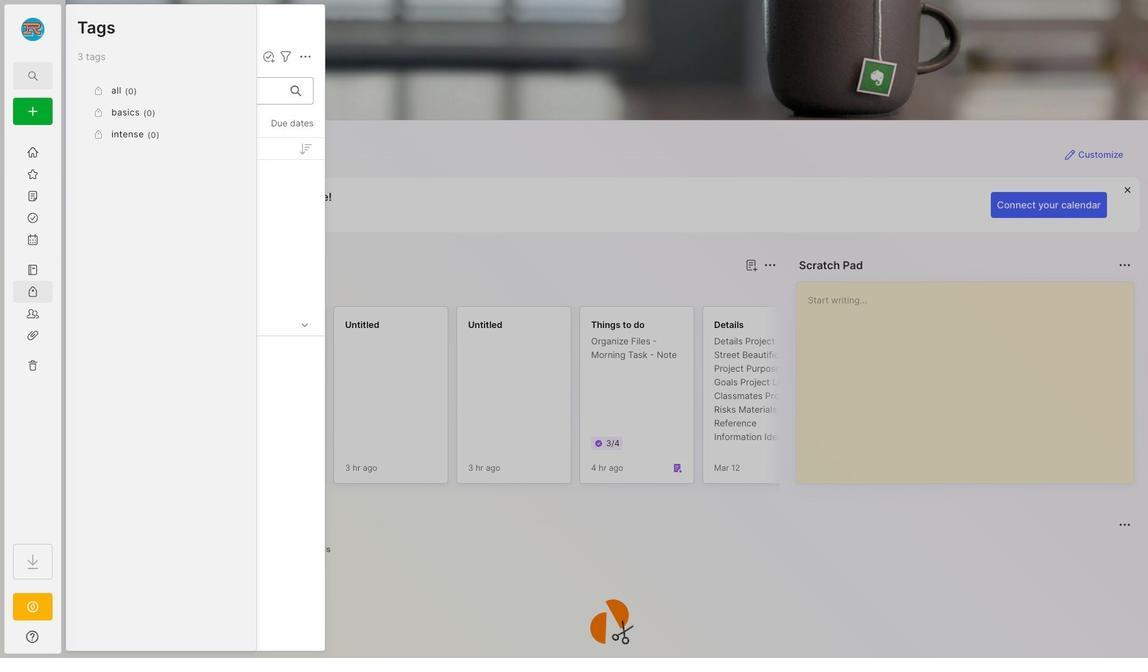 Task type: vqa. For each thing, say whether or not it's contained in the screenshot.
the Expand Notebooks icon
no



Task type: locate. For each thing, give the bounding box(es) containing it.
row
[[72, 167, 319, 204], [72, 206, 319, 231], [72, 234, 319, 258], [72, 261, 319, 286], [72, 343, 319, 368], [72, 370, 319, 395], [72, 398, 319, 422], [72, 425, 319, 450], [72, 452, 319, 477], [72, 480, 319, 504], [72, 507, 319, 532], [72, 534, 319, 559], [72, 562, 319, 586]]

13 row from the top
[[72, 562, 319, 586]]

Account field
[[5, 16, 61, 43]]

tree
[[5, 133, 61, 532]]

upgrade image
[[25, 599, 41, 615]]

5 row from the top
[[72, 343, 319, 368]]

8 row from the top
[[72, 425, 319, 450]]

6 row from the top
[[72, 370, 319, 395]]

tab
[[136, 282, 191, 298], [258, 541, 293, 558], [299, 541, 337, 558]]

row group
[[77, 80, 245, 146], [66, 138, 325, 598], [87, 306, 1148, 492]]

12 row from the top
[[72, 534, 319, 559]]

home image
[[26, 146, 40, 159]]

10 row from the top
[[72, 480, 319, 504]]

tab list
[[90, 541, 1129, 558]]

3 row from the top
[[72, 234, 319, 258]]

Find tasks… text field
[[80, 80, 282, 102]]

11 row from the top
[[72, 507, 319, 532]]



Task type: describe. For each thing, give the bounding box(es) containing it.
collapse 01_completed image
[[298, 318, 312, 332]]

tree inside "main" element
[[5, 133, 61, 532]]

edit search image
[[25, 68, 41, 84]]

Start writing… text field
[[808, 282, 1133, 472]]

new task image
[[262, 50, 275, 64]]

account image
[[21, 18, 44, 41]]

1 row from the top
[[72, 167, 319, 204]]

main element
[[0, 0, 66, 658]]

9 row from the top
[[72, 452, 319, 477]]

click to expand image
[[60, 633, 70, 649]]

2 row from the top
[[72, 206, 319, 231]]

WHAT'S NEW field
[[5, 626, 61, 648]]

4 row from the top
[[72, 261, 319, 286]]

2 horizontal spatial tab
[[299, 541, 337, 558]]

0 horizontal spatial tab
[[136, 282, 191, 298]]

1 horizontal spatial tab
[[258, 541, 293, 558]]

7 row from the top
[[72, 398, 319, 422]]



